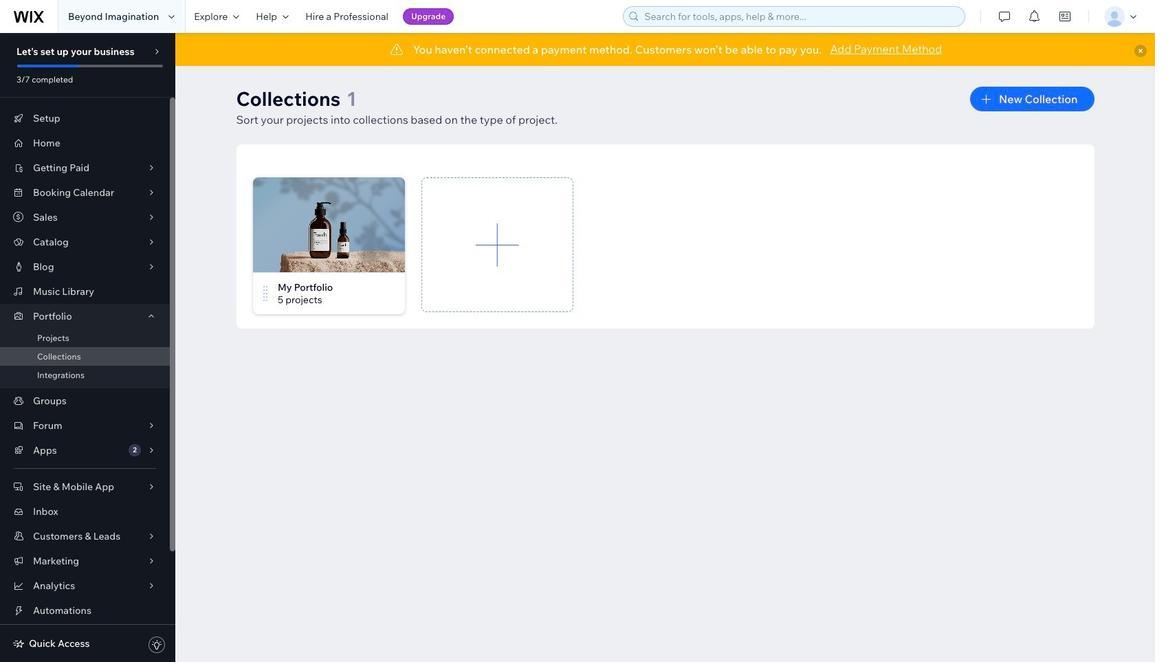 Task type: vqa. For each thing, say whether or not it's contained in the screenshot.
To reorder, press the spacebar to grab an item; arrow keys to drag; spacebar to drop; "escape" or "tab" to cancel. list
yes



Task type: describe. For each thing, give the bounding box(es) containing it.
drag my portfolio. image
[[261, 285, 269, 302]]

Search for tools, apps, help & more... field
[[641, 7, 961, 26]]

sidebar element
[[0, 33, 175, 662]]



Task type: locate. For each thing, give the bounding box(es) containing it.
to reorder, press the spacebar to grab an item; arrow keys to drag; spacebar to drop; "escape" or "tab" to cancel. list
[[253, 177, 1095, 329]]

alert
[[175, 33, 1156, 66]]



